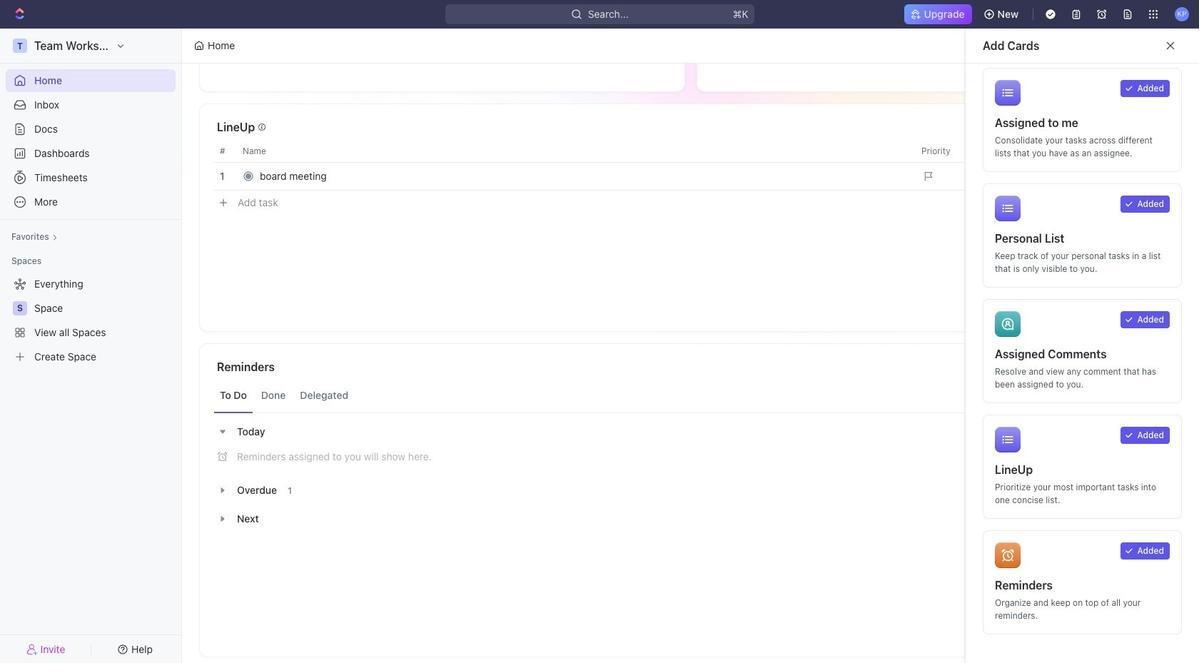 Task type: locate. For each thing, give the bounding box(es) containing it.
assigned to me image
[[996, 80, 1021, 106]]

lineup image
[[996, 427, 1021, 453]]

sidebar navigation
[[0, 29, 185, 664]]

tree
[[6, 273, 176, 369]]

reminders image
[[996, 543, 1021, 569]]

space, , element
[[13, 301, 27, 316]]

tab list
[[214, 379, 1168, 414]]



Task type: describe. For each thing, give the bounding box(es) containing it.
invite user image
[[26, 643, 38, 656]]

team workspace, , element
[[13, 39, 27, 53]]

assigned comments image
[[996, 311, 1021, 337]]

tree inside sidebar navigation
[[6, 273, 176, 369]]

personal list image
[[996, 196, 1021, 221]]



Task type: vqa. For each thing, say whether or not it's contained in the screenshot.
New button
no



